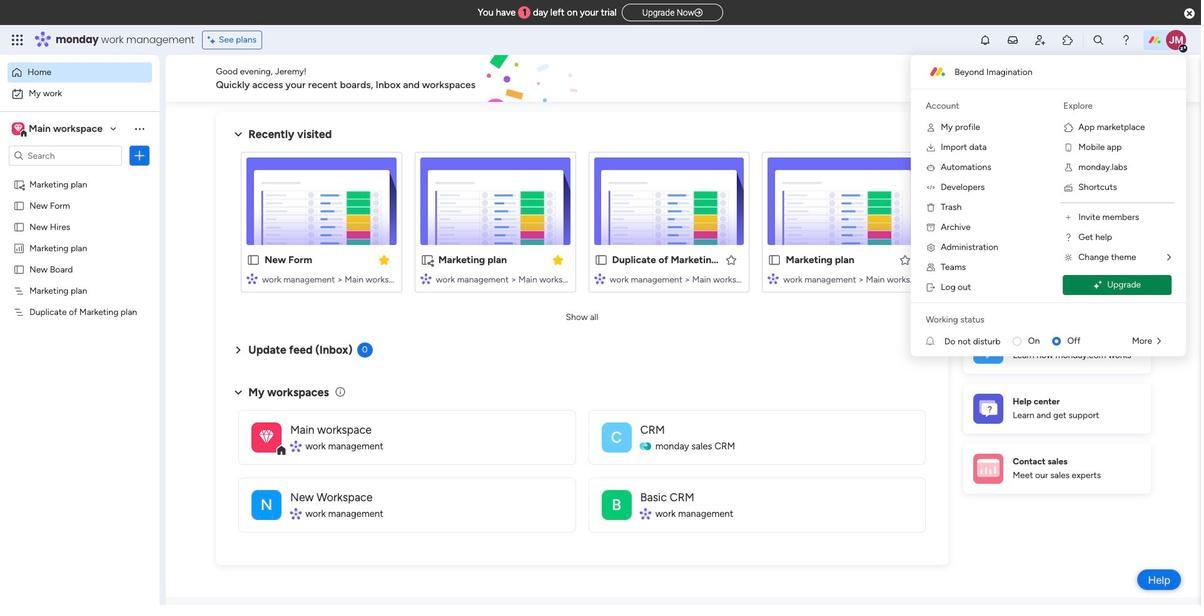 Task type: describe. For each thing, give the bounding box(es) containing it.
search everything image
[[1092, 34, 1105, 46]]

upgrade stars new image
[[1094, 281, 1102, 290]]

update feed image
[[1007, 34, 1019, 46]]

getting started element
[[964, 324, 1151, 374]]

my profile image
[[926, 123, 936, 133]]

2 vertical spatial option
[[0, 173, 160, 176]]

see plans image
[[208, 33, 219, 47]]

dapulse close image
[[1185, 8, 1195, 20]]

import data image
[[926, 143, 936, 153]]

mobile app image
[[1064, 143, 1074, 153]]

1 vertical spatial workspace image
[[602, 490, 632, 520]]

1 vertical spatial shareable board image
[[420, 253, 434, 267]]

open update feed (inbox) image
[[231, 343, 246, 358]]

options image
[[133, 150, 146, 162]]

automations image
[[926, 163, 936, 173]]

notifications image
[[979, 34, 992, 46]]

1 vertical spatial option
[[8, 84, 152, 104]]

select product image
[[11, 34, 24, 46]]

2 add to favorites image from the left
[[899, 254, 912, 266]]

developers image
[[926, 183, 936, 193]]

0 vertical spatial workspace image
[[14, 122, 22, 136]]

help center element
[[964, 384, 1151, 434]]

shortcuts image
[[1064, 183, 1074, 193]]

remove from favorites image
[[552, 254, 564, 266]]

0 vertical spatial shareable board image
[[13, 178, 25, 190]]

component image
[[768, 273, 779, 284]]

contact sales element
[[964, 444, 1151, 494]]

close recently visited image
[[231, 127, 246, 142]]

0 vertical spatial option
[[8, 63, 152, 83]]

get help image
[[1064, 233, 1074, 243]]

monday.labs image
[[1064, 163, 1074, 173]]



Task type: locate. For each thing, give the bounding box(es) containing it.
public dashboard image
[[13, 242, 25, 254]]

1 horizontal spatial shareable board image
[[420, 253, 434, 267]]

public board image
[[13, 200, 25, 211], [13, 221, 25, 233], [594, 253, 608, 267], [768, 253, 782, 267], [13, 263, 25, 275]]

archive image
[[926, 223, 936, 233]]

change theme image
[[1064, 253, 1074, 263]]

list arrow image
[[1168, 253, 1171, 262]]

0 horizontal spatial shareable board image
[[13, 178, 25, 190]]

option
[[8, 63, 152, 83], [8, 84, 152, 104], [0, 173, 160, 176]]

1 horizontal spatial add to favorites image
[[899, 254, 912, 266]]

remove from favorites image
[[378, 254, 390, 266]]

workspace image
[[14, 122, 22, 136], [602, 490, 632, 520]]

0 horizontal spatial add to favorites image
[[725, 254, 738, 266]]

workspace options image
[[133, 122, 146, 135]]

1 add to favorites image from the left
[[725, 254, 738, 266]]

1 horizontal spatial invite members image
[[1064, 213, 1074, 223]]

help image
[[1120, 34, 1133, 46]]

0 horizontal spatial invite members image
[[1034, 34, 1047, 46]]

v2 user feedback image
[[974, 71, 983, 86]]

invite members image
[[1034, 34, 1047, 46], [1064, 213, 1074, 223]]

workspace image
[[12, 122, 24, 136], [252, 423, 282, 453], [602, 423, 632, 453], [259, 426, 274, 449], [252, 490, 282, 520]]

invite members image right update feed icon
[[1034, 34, 1047, 46]]

jeremy miller image
[[1166, 30, 1186, 50]]

dapulse rightstroke image
[[695, 8, 703, 18]]

list arrow image
[[1158, 337, 1161, 346]]

workspace selection element
[[12, 121, 105, 138]]

templates image image
[[975, 120, 1140, 206]]

1 vertical spatial invite members image
[[1064, 213, 1074, 223]]

trash image
[[926, 203, 936, 213]]

0 element
[[357, 343, 373, 358]]

teams image
[[926, 263, 936, 273]]

close my workspaces image
[[231, 385, 246, 400]]

Search in workspace field
[[26, 149, 104, 163]]

quick search results list box
[[231, 142, 934, 308]]

shareable board image
[[13, 178, 25, 190], [420, 253, 434, 267]]

monday marketplace image
[[1062, 34, 1074, 46]]

administration image
[[926, 243, 936, 253]]

invite members image up get help image
[[1064, 213, 1074, 223]]

v2 surfce notifications image
[[926, 335, 945, 348]]

0 vertical spatial invite members image
[[1034, 34, 1047, 46]]

1 horizontal spatial workspace image
[[602, 490, 632, 520]]

0 horizontal spatial workspace image
[[14, 122, 22, 136]]

log out image
[[926, 283, 936, 293]]

add to favorites image
[[725, 254, 738, 266], [899, 254, 912, 266]]

list box
[[0, 171, 160, 492]]

public board image
[[247, 253, 260, 267]]



Task type: vqa. For each thing, say whether or not it's contained in the screenshot.
2nd v2 small numbers digit column outline image from right
no



